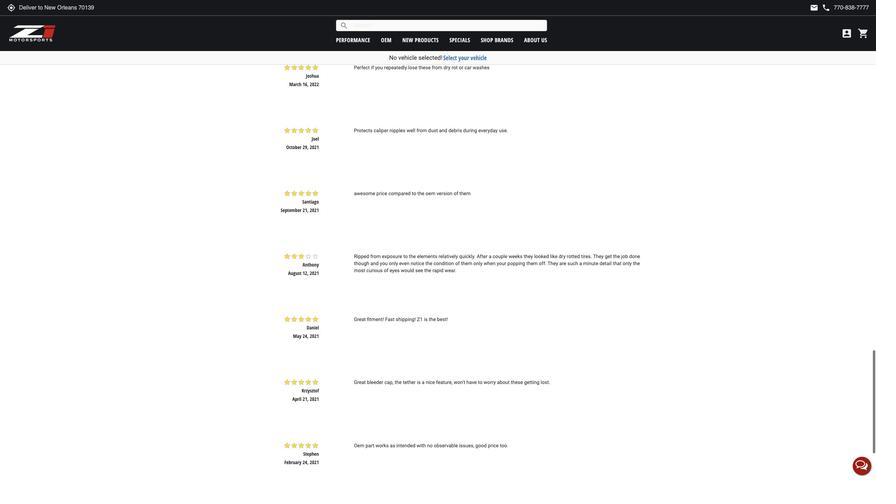 Task type: describe. For each thing, give the bounding box(es) containing it.
use.
[[499, 128, 508, 133]]

condition
[[434, 261, 454, 267]]

12,
[[303, 270, 309, 277]]

oem
[[381, 36, 392, 44]]

2021 for star star star star_border star_border anthony august 12, 2021
[[310, 270, 319, 277]]

would
[[401, 268, 414, 274]]

phone link
[[822, 4, 869, 12]]

rapid
[[432, 268, 443, 274]]

wear.
[[445, 268, 456, 274]]

performance link
[[336, 36, 370, 44]]

24, for star star star star star daniel may 24, 2021
[[303, 333, 309, 340]]

0 vertical spatial you
[[375, 65, 383, 70]]

santiago
[[302, 199, 319, 205]]

star star star star star krzysztof april 21, 2021
[[284, 379, 319, 403]]

feature,
[[436, 380, 453, 386]]

no
[[427, 443, 433, 449]]

great fitment! fast shipping! z1 is the best!
[[354, 317, 448, 323]]

is for star star star star star daniel may 24, 2021
[[424, 317, 428, 323]]

mail phone
[[810, 4, 830, 12]]

2 horizontal spatial to
[[478, 380, 482, 386]]

awesome
[[354, 191, 375, 196]]

compared
[[388, 191, 411, 196]]

when
[[484, 261, 496, 267]]

about
[[524, 36, 540, 44]]

well
[[407, 128, 415, 133]]

after
[[477, 254, 488, 260]]

0 vertical spatial from
[[432, 65, 442, 70]]

z1
[[417, 317, 423, 323]]

1 vertical spatial they
[[548, 261, 558, 267]]

rot
[[452, 65, 458, 70]]

fitment!
[[367, 317, 384, 323]]

2021 for star star star star star krzysztof april 21, 2021
[[310, 396, 319, 403]]

ripped from exposure to the elements relatively quickly. after a couple weeks they looked like dry rotted tires. they get the job done though and you only even notice the condition of them only when your popping them off. they are such a minute detail that only the most curious of eyes would see the rapid wear.
[[354, 254, 640, 274]]

with
[[417, 443, 426, 449]]

from inside 'ripped from exposure to the elements relatively quickly. after a couple weeks they looked like dry rotted tires. they get the job done though and you only even notice the condition of them only when your popping them off. they are such a minute detail that only the most curious of eyes would see the rapid wear.'
[[370, 254, 381, 260]]

mail link
[[810, 4, 818, 12]]

they
[[524, 254, 533, 260]]

off.
[[539, 261, 546, 267]]

protects caliper nipples well from dust and debris during everyday use.
[[354, 128, 508, 133]]

performance
[[336, 36, 370, 44]]

account_box link
[[839, 28, 854, 39]]

observable
[[434, 443, 458, 449]]

ripped
[[354, 254, 369, 260]]

stephen
[[303, 451, 319, 458]]

0 vertical spatial of
[[454, 191, 458, 196]]

good
[[475, 443, 487, 449]]

done
[[629, 254, 640, 260]]

us
[[541, 36, 547, 44]]

1 horizontal spatial they
[[593, 254, 604, 260]]

star star star star star joshua march 16, 2022
[[284, 64, 319, 88]]

select your vehicle link
[[443, 54, 487, 62]]

repeatedly
[[384, 65, 407, 70]]

the right cap,
[[395, 380, 402, 386]]

about us link
[[524, 36, 547, 44]]

2 vertical spatial of
[[384, 268, 388, 274]]

issues,
[[459, 443, 474, 449]]

cap,
[[385, 380, 394, 386]]

may
[[293, 333, 301, 340]]

and inside 'ripped from exposure to the elements relatively quickly. after a couple weeks they looked like dry rotted tires. they get the job done though and you only even notice the condition of them only when your popping them off. they are such a minute detail that only the most curious of eyes would see the rapid wear.'
[[370, 261, 379, 267]]

account_box
[[841, 28, 853, 39]]

0 vertical spatial and
[[439, 128, 447, 133]]

april
[[292, 396, 301, 403]]

awesome price compared to the oem version of them
[[354, 191, 471, 196]]

z1 motorsports logo image
[[9, 25, 56, 42]]

looked
[[534, 254, 549, 260]]

protects
[[354, 128, 372, 133]]

job
[[621, 254, 628, 260]]

star star star star star daniel may 24, 2021
[[284, 316, 319, 340]]

minute
[[583, 261, 598, 267]]

star star star star star joel october 29, 2021
[[284, 127, 319, 151]]

fast
[[385, 317, 395, 323]]

oem
[[426, 191, 435, 196]]

best!
[[437, 317, 448, 323]]

them down quickly.
[[461, 261, 472, 267]]

too.
[[500, 443, 508, 449]]

rotted
[[567, 254, 580, 260]]

about us
[[524, 36, 547, 44]]

intended
[[396, 443, 415, 449]]

like
[[550, 254, 558, 260]]

great for star star star star star daniel may 24, 2021
[[354, 317, 366, 323]]

your inside 'ripped from exposure to the elements relatively quickly. after a couple weeks they looked like dry rotted tires. they get the job done though and you only even notice the condition of them only when your popping them off. they are such a minute detail that only the most curious of eyes would see the rapid wear.'
[[497, 261, 506, 267]]

perfect
[[354, 65, 370, 70]]

to for star
[[412, 191, 416, 196]]

21, for star star star star star santiago september 21, 2021
[[303, 207, 309, 214]]

you inside 'ripped from exposure to the elements relatively quickly. after a couple weeks they looked like dry rotted tires. they get the job done though and you only even notice the condition of them only when your popping them off. they are such a minute detail that only the most curious of eyes would see the rapid wear.'
[[380, 261, 388, 267]]

the up notice
[[409, 254, 416, 260]]

everyday
[[478, 128, 498, 133]]

search
[[340, 21, 348, 30]]

0 horizontal spatial a
[[422, 380, 425, 386]]

2021 for star star star star star stephen february 24, 2021
[[310, 459, 319, 466]]

no vehicle selected! select your vehicle
[[389, 54, 487, 62]]

during
[[463, 128, 477, 133]]

shopping_cart
[[858, 28, 869, 39]]

16,
[[303, 81, 309, 88]]

oem link
[[381, 36, 392, 44]]

1 horizontal spatial vehicle
[[471, 54, 487, 62]]

see
[[415, 268, 423, 274]]

relatively
[[439, 254, 458, 260]]

joshua
[[306, 72, 319, 79]]

krzysztof
[[302, 388, 319, 395]]

get
[[605, 254, 612, 260]]

vehicle inside no vehicle selected! select your vehicle
[[398, 54, 417, 61]]

21, for star star star star star krzysztof april 21, 2021
[[303, 396, 309, 403]]

1 vertical spatial price
[[488, 443, 499, 449]]

1 vertical spatial from
[[417, 128, 427, 133]]



Task type: vqa. For each thing, say whether or not it's contained in the screenshot.


Task type: locate. For each thing, give the bounding box(es) containing it.
0 vertical spatial 21,
[[303, 207, 309, 214]]

star star star star star stephen february 24, 2021
[[284, 442, 319, 466]]

washes
[[473, 65, 490, 70]]

1 vertical spatial to
[[403, 254, 408, 260]]

0 vertical spatial is
[[424, 317, 428, 323]]

star_border
[[305, 253, 312, 260], [312, 253, 319, 260]]

24, right may
[[303, 333, 309, 340]]

2021 down daniel
[[310, 333, 319, 340]]

21,
[[303, 207, 309, 214], [303, 396, 309, 403]]

nipples
[[390, 128, 405, 133]]

a left nice
[[422, 380, 425, 386]]

debris
[[448, 128, 462, 133]]

nice
[[426, 380, 435, 386]]

them down they
[[526, 261, 538, 267]]

1 vertical spatial these
[[511, 380, 523, 386]]

even
[[399, 261, 410, 267]]

new products link
[[402, 36, 439, 44]]

specials link
[[449, 36, 470, 44]]

a up when
[[489, 254, 491, 260]]

from down no vehicle selected! select your vehicle
[[432, 65, 442, 70]]

price right awesome
[[376, 191, 387, 196]]

star
[[284, 64, 291, 71], [291, 64, 298, 71], [298, 64, 305, 71], [305, 64, 312, 71], [312, 64, 319, 71], [284, 127, 291, 134], [291, 127, 298, 134], [298, 127, 305, 134], [305, 127, 312, 134], [312, 127, 319, 134], [284, 190, 291, 197], [291, 190, 298, 197], [298, 190, 305, 197], [305, 190, 312, 197], [312, 190, 319, 197], [284, 253, 291, 260], [291, 253, 298, 260], [298, 253, 305, 260], [284, 316, 291, 323], [291, 316, 298, 323], [298, 316, 305, 323], [305, 316, 312, 323], [312, 316, 319, 323], [284, 379, 291, 386], [291, 379, 298, 386], [298, 379, 305, 386], [305, 379, 312, 386], [312, 379, 319, 386], [284, 442, 291, 450], [291, 442, 298, 450], [298, 442, 305, 450], [305, 442, 312, 450], [312, 442, 319, 450]]

lost.
[[541, 380, 550, 386]]

2021 for star star star star star santiago september 21, 2021
[[310, 207, 319, 214]]

24, down the stephen
[[303, 459, 309, 466]]

new
[[402, 36, 413, 44]]

21, inside star star star star star santiago september 21, 2021
[[303, 207, 309, 214]]

vehicle up lose
[[398, 54, 417, 61]]

2 2021 from the top
[[310, 207, 319, 214]]

they down 'like'
[[548, 261, 558, 267]]

shop brands
[[481, 36, 513, 44]]

phone
[[822, 4, 830, 12]]

are
[[559, 261, 566, 267]]

1 2021 from the top
[[310, 144, 319, 151]]

0 vertical spatial to
[[412, 191, 416, 196]]

curious
[[366, 268, 383, 274]]

the down elements
[[425, 261, 432, 267]]

your down couple
[[497, 261, 506, 267]]

1 horizontal spatial dry
[[559, 254, 566, 260]]

the up that
[[613, 254, 620, 260]]

that
[[613, 261, 622, 267]]

only down job
[[623, 261, 632, 267]]

2021 for star star star star star daniel may 24, 2021
[[310, 333, 319, 340]]

24, inside star star star star star stephen february 24, 2021
[[303, 459, 309, 466]]

0 vertical spatial these
[[419, 65, 431, 70]]

vehicle up washes
[[471, 54, 487, 62]]

0 horizontal spatial price
[[376, 191, 387, 196]]

2 vertical spatial a
[[422, 380, 425, 386]]

great left fitment!
[[354, 317, 366, 323]]

march
[[289, 81, 301, 88]]

only
[[389, 261, 398, 267], [473, 261, 483, 267], [623, 261, 632, 267]]

worry
[[484, 380, 496, 386]]

1 horizontal spatial only
[[473, 261, 483, 267]]

the down done
[[633, 261, 640, 267]]

2021 inside "star star star star star krzysztof april 21, 2021"
[[310, 396, 319, 403]]

popping
[[507, 261, 525, 267]]

24, inside star star star star star daniel may 24, 2021
[[303, 333, 309, 340]]

1 vertical spatial and
[[370, 261, 379, 267]]

detail
[[600, 261, 612, 267]]

tires.
[[581, 254, 592, 260]]

great left bleeder
[[354, 380, 366, 386]]

of up the wear.
[[455, 261, 460, 267]]

1 star_border from the left
[[305, 253, 312, 260]]

2021 down krzysztof
[[310, 396, 319, 403]]

these down selected!
[[419, 65, 431, 70]]

2 vertical spatial to
[[478, 380, 482, 386]]

1 vertical spatial 24,
[[303, 459, 309, 466]]

the
[[417, 191, 424, 196], [409, 254, 416, 260], [613, 254, 620, 260], [425, 261, 432, 267], [633, 261, 640, 267], [424, 268, 431, 274], [429, 317, 436, 323], [395, 380, 402, 386]]

and right dust
[[439, 128, 447, 133]]

these
[[419, 65, 431, 70], [511, 380, 523, 386]]

they left get
[[593, 254, 604, 260]]

september
[[281, 207, 301, 214]]

2 21, from the top
[[303, 396, 309, 403]]

exposure
[[382, 254, 402, 260]]

1 horizontal spatial price
[[488, 443, 499, 449]]

0 vertical spatial great
[[354, 317, 366, 323]]

star star star star star santiago september 21, 2021
[[281, 190, 319, 214]]

6 2021 from the top
[[310, 459, 319, 466]]

mail
[[810, 4, 818, 12]]

2021 right 12,
[[310, 270, 319, 277]]

2 24, from the top
[[303, 459, 309, 466]]

weeks
[[509, 254, 523, 260]]

1 horizontal spatial and
[[439, 128, 447, 133]]

caliper
[[374, 128, 388, 133]]

1 vertical spatial great
[[354, 380, 366, 386]]

only up eyes
[[389, 261, 398, 267]]

of
[[454, 191, 458, 196], [455, 261, 460, 267], [384, 268, 388, 274]]

0 horizontal spatial to
[[403, 254, 408, 260]]

oem part works as intended with no observable issues, good price too.
[[354, 443, 508, 449]]

1 vertical spatial your
[[497, 261, 506, 267]]

24, for star star star star star stephen february 24, 2021
[[303, 459, 309, 466]]

21, inside "star star star star star krzysztof april 21, 2021"
[[303, 396, 309, 403]]

0 horizontal spatial your
[[458, 54, 469, 62]]

2 horizontal spatial only
[[623, 261, 632, 267]]

1 vertical spatial is
[[417, 380, 421, 386]]

1 horizontal spatial these
[[511, 380, 523, 386]]

0 vertical spatial price
[[376, 191, 387, 196]]

0 vertical spatial dry
[[444, 65, 450, 70]]

perfect if you repeatedly lose these from dry rot or car washes
[[354, 65, 490, 70]]

to right compared
[[412, 191, 416, 196]]

the left "best!"
[[429, 317, 436, 323]]

a
[[489, 254, 491, 260], [579, 261, 582, 267], [422, 380, 425, 386]]

1 horizontal spatial a
[[489, 254, 491, 260]]

0 horizontal spatial vehicle
[[398, 54, 417, 61]]

the right see
[[424, 268, 431, 274]]

is
[[424, 317, 428, 323], [417, 380, 421, 386]]

2 horizontal spatial from
[[432, 65, 442, 70]]

getting
[[524, 380, 539, 386]]

2021 for star star star star star joel october 29, 2021
[[310, 144, 319, 151]]

2021 down santiago
[[310, 207, 319, 214]]

2021 inside "star star star star_border star_border anthony august 12, 2021"
[[310, 270, 319, 277]]

1 vertical spatial a
[[579, 261, 582, 267]]

october
[[286, 144, 301, 151]]

1 horizontal spatial your
[[497, 261, 506, 267]]

them right version
[[459, 191, 471, 196]]

products
[[415, 36, 439, 44]]

to up even at left bottom
[[403, 254, 408, 260]]

2021 down the stephen
[[310, 459, 319, 466]]

to inside 'ripped from exposure to the elements relatively quickly. after a couple weeks they looked like dry rotted tires. they get the job done though and you only even notice the condition of them only when your popping them off. they are such a minute detail that only the most curious of eyes would see the rapid wear.'
[[403, 254, 408, 260]]

won't
[[454, 380, 465, 386]]

or
[[459, 65, 463, 70]]

oem
[[354, 443, 364, 449]]

1 24, from the top
[[303, 333, 309, 340]]

shipping!
[[396, 317, 416, 323]]

3 2021 from the top
[[310, 270, 319, 277]]

specials
[[449, 36, 470, 44]]

dry up are
[[559, 254, 566, 260]]

1 only from the left
[[389, 261, 398, 267]]

shopping_cart link
[[856, 28, 869, 39]]

a right such
[[579, 261, 582, 267]]

works
[[376, 443, 389, 449]]

price left too.
[[488, 443, 499, 449]]

1 21, from the top
[[303, 207, 309, 214]]

select
[[443, 54, 457, 62]]

no
[[389, 54, 397, 61]]

dry
[[444, 65, 450, 70], [559, 254, 566, 260]]

joel
[[312, 135, 319, 142]]

2021 down joel
[[310, 144, 319, 151]]

2 only from the left
[[473, 261, 483, 267]]

1 horizontal spatial from
[[417, 128, 427, 133]]

from right ripped
[[370, 254, 381, 260]]

most
[[354, 268, 365, 274]]

Search search field
[[348, 20, 547, 31]]

0 horizontal spatial these
[[419, 65, 431, 70]]

is right z1
[[424, 317, 428, 323]]

0 horizontal spatial from
[[370, 254, 381, 260]]

2021 inside star star star star star stephen february 24, 2021
[[310, 459, 319, 466]]

the left oem
[[417, 191, 424, 196]]

couple
[[493, 254, 507, 260]]

2 horizontal spatial a
[[579, 261, 582, 267]]

3 only from the left
[[623, 261, 632, 267]]

your up or
[[458, 54, 469, 62]]

2021 inside star star star star star daniel may 24, 2021
[[310, 333, 319, 340]]

21, right april
[[303, 396, 309, 403]]

1 vertical spatial 21,
[[303, 396, 309, 403]]

dust
[[428, 128, 438, 133]]

2 great from the top
[[354, 380, 366, 386]]

0 horizontal spatial only
[[389, 261, 398, 267]]

and up 'curious'
[[370, 261, 379, 267]]

2021 inside star star star star star santiago september 21, 2021
[[310, 207, 319, 214]]

elements
[[417, 254, 437, 260]]

5 2021 from the top
[[310, 396, 319, 403]]

great for star star star star star krzysztof april 21, 2021
[[354, 380, 366, 386]]

1 vertical spatial you
[[380, 261, 388, 267]]

1 horizontal spatial is
[[424, 317, 428, 323]]

star star star star_border star_border anthony august 12, 2021
[[284, 253, 319, 277]]

2022
[[310, 81, 319, 88]]

of left eyes
[[384, 268, 388, 274]]

0 horizontal spatial is
[[417, 380, 421, 386]]

version
[[437, 191, 453, 196]]

0 horizontal spatial and
[[370, 261, 379, 267]]

have
[[466, 380, 477, 386]]

of right version
[[454, 191, 458, 196]]

1 great from the top
[[354, 317, 366, 323]]

shop
[[481, 36, 493, 44]]

21, down santiago
[[303, 207, 309, 214]]

0 horizontal spatial dry
[[444, 65, 450, 70]]

anthony
[[303, 262, 319, 268]]

such
[[568, 261, 578, 267]]

to right have
[[478, 380, 482, 386]]

selected!
[[418, 54, 442, 61]]

daniel
[[307, 325, 319, 331]]

shop brands link
[[481, 36, 513, 44]]

about
[[497, 380, 510, 386]]

is for star star star star star krzysztof april 21, 2021
[[417, 380, 421, 386]]

to for star_border
[[403, 254, 408, 260]]

from right well
[[417, 128, 427, 133]]

is right tether
[[417, 380, 421, 386]]

car
[[465, 65, 472, 70]]

0 vertical spatial a
[[489, 254, 491, 260]]

0 vertical spatial they
[[593, 254, 604, 260]]

0 vertical spatial 24,
[[303, 333, 309, 340]]

dry left rot
[[444, 65, 450, 70]]

your
[[458, 54, 469, 62], [497, 261, 506, 267]]

you down exposure
[[380, 261, 388, 267]]

1 vertical spatial dry
[[559, 254, 566, 260]]

quickly.
[[459, 254, 476, 260]]

great
[[354, 317, 366, 323], [354, 380, 366, 386]]

you right the if
[[375, 65, 383, 70]]

only down after
[[473, 261, 483, 267]]

dry inside 'ripped from exposure to the elements relatively quickly. after a couple weeks they looked like dry rotted tires. they get the job done though and you only even notice the condition of them only when your popping them off. they are such a minute detail that only the most curious of eyes would see the rapid wear.'
[[559, 254, 566, 260]]

2 star_border from the left
[[312, 253, 319, 260]]

brands
[[495, 36, 513, 44]]

these right the about
[[511, 380, 523, 386]]

24,
[[303, 333, 309, 340], [303, 459, 309, 466]]

1 horizontal spatial to
[[412, 191, 416, 196]]

0 horizontal spatial they
[[548, 261, 558, 267]]

4 2021 from the top
[[310, 333, 319, 340]]

you
[[375, 65, 383, 70], [380, 261, 388, 267]]

2 vertical spatial from
[[370, 254, 381, 260]]

0 vertical spatial your
[[458, 54, 469, 62]]

2021 inside star star star star star joel october 29, 2021
[[310, 144, 319, 151]]

1 vertical spatial of
[[455, 261, 460, 267]]

part
[[365, 443, 374, 449]]



